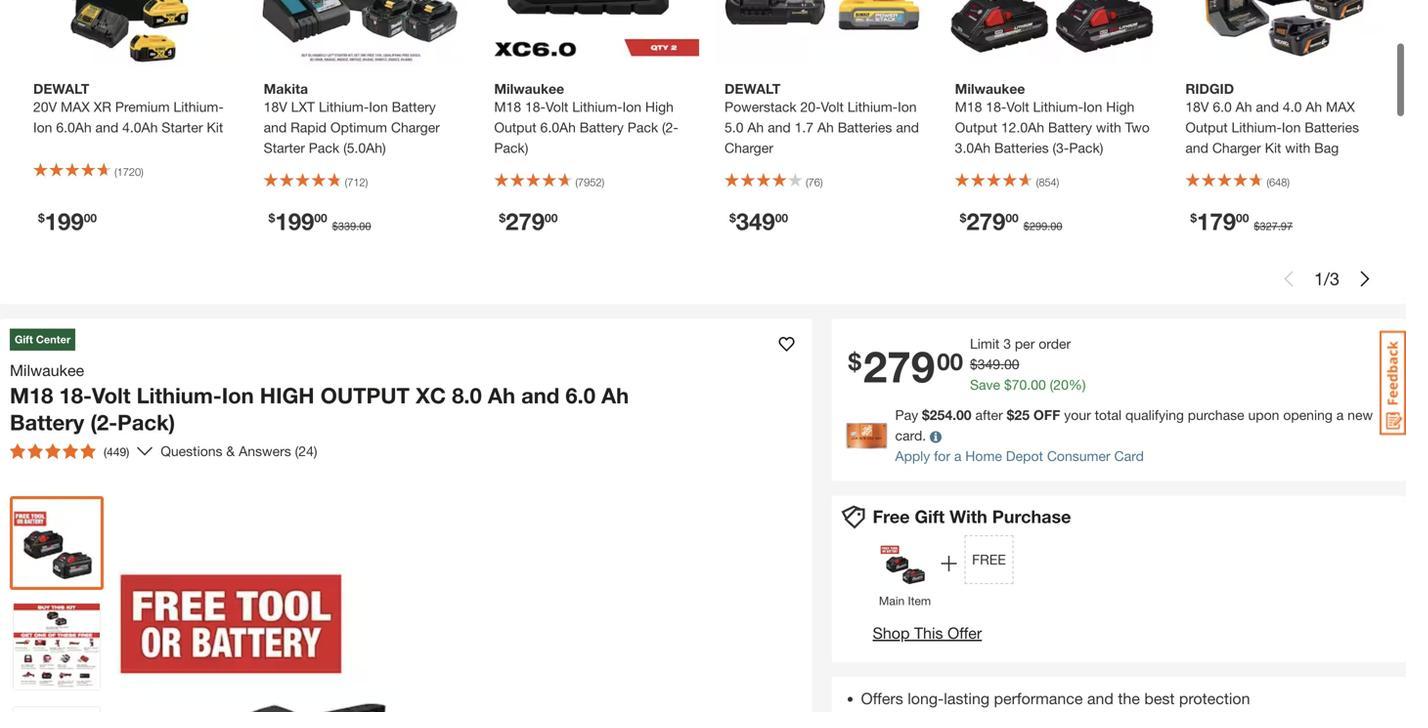 Task type: describe. For each thing, give the bounding box(es) containing it.
18v for 179
[[1185, 97, 1209, 113]]

7952
[[578, 174, 602, 187]]

and inside makita 18v lxt lithium-ion battery and rapid optimum charger starter pack (5.0ah)
[[264, 117, 287, 134]]

1
[[1314, 267, 1324, 288]]

( for dewalt powerstack 20-volt lithium-ion 5.0 ah and 1.7 ah batteries and charger
[[806, 174, 808, 187]]

) for milwaukee m18 18-volt lithium-ion high output 6.0ah battery pack (2- pack)
[[602, 174, 604, 187]]

premium
[[115, 97, 170, 113]]

gift center
[[15, 332, 71, 344]]

output
[[320, 381, 410, 407]]

ridgid 18v 6.0 ah and 4.0 ah max output lithium-ion batteries and charger kit with bag
[[1185, 79, 1359, 154]]

$ 279 00 limit 3 per order $ 349 . 00 save $ 70 . 00 ( 20 %)
[[848, 334, 1086, 391]]

70
[[1012, 375, 1027, 391]]

kit inside ridgid 18v 6.0 ah and 4.0 ah max output lithium-ion batteries and charger kit with bag
[[1265, 138, 1281, 154]]

long-
[[908, 688, 944, 707]]

m18 18-volt lithium-ion high output 12.0ah battery with two 3.0ah batteries (3-pack) image
[[945, 0, 1160, 65]]

5.0
[[725, 117, 744, 134]]

answers
[[239, 442, 291, 458]]

protection
[[1179, 688, 1250, 707]]

lithium- inside makita 18v lxt lithium-ion battery and rapid optimum charger starter pack (5.0ah)
[[319, 97, 369, 113]]

( for milwaukee m18 18-volt lithium-ion high output 6.0ah battery pack (2- pack)
[[575, 174, 578, 187]]

offer
[[947, 623, 982, 641]]

( 854 )
[[1036, 174, 1059, 187]]

home
[[965, 447, 1002, 463]]

(449)
[[104, 444, 129, 457]]

volt for 349
[[821, 97, 844, 113]]

pack) inside "milwaukee m18 18-volt lithium-ion high output xc 8.0 ah and 6.0 ah battery (2-pack)"
[[117, 408, 175, 434]]

charger inside makita 18v lxt lithium-ion battery and rapid optimum charger starter pack (5.0ah)
[[391, 117, 440, 134]]

and inside dewalt 20v max xr premium lithium- ion 6.0ah and 4.0ah starter kit
[[95, 117, 118, 134]]

pack) inside milwaukee m18 18-volt lithium-ion high output 12.0ah battery with two 3.0ah batteries (3-pack)
[[1069, 138, 1103, 154]]

max inside dewalt 20v max xr premium lithium- ion 6.0ah and 4.0ah starter kit
[[61, 97, 90, 113]]

milwaukee m18 18-volt lithium-ion high output 6.0ah battery pack (2- pack)
[[494, 79, 678, 154]]

) for ridgid 18v 6.0 ah and 4.0 ah max output lithium-ion batteries and charger kit with bag
[[1287, 174, 1290, 187]]

order
[[1039, 334, 1071, 350]]

max inside ridgid 18v 6.0 ah and 4.0 ah max output lithium-ion batteries and charger kit with bag
[[1326, 97, 1355, 113]]

( 648 )
[[1267, 174, 1290, 187]]

milwaukee power tool batteries 48 11 1868 64.0 image
[[14, 499, 100, 585]]

lxt
[[291, 97, 315, 113]]

ion inside dewalt 20v max xr premium lithium- ion 6.0ah and 4.0ah starter kit
[[33, 117, 52, 134]]

(2- inside 'milwaukee m18 18-volt lithium-ion high output 6.0ah battery pack (2- pack)'
[[662, 117, 678, 134]]

output inside ridgid 18v 6.0 ah and 4.0 ah max output lithium-ion batteries and charger kit with bag
[[1185, 117, 1228, 134]]

4.0
[[1283, 97, 1302, 113]]

ridgid
[[1185, 79, 1234, 95]]

( for milwaukee m18 18-volt lithium-ion high output 12.0ah battery with two 3.0ah batteries (3-pack)
[[1036, 174, 1039, 187]]

shop this offer
[[873, 623, 982, 641]]

1720
[[117, 164, 141, 177]]

. for 179
[[1278, 218, 1281, 231]]

and inside "milwaukee m18 18-volt lithium-ion high output xc 8.0 ah and 6.0 ah battery (2-pack)"
[[521, 381, 560, 407]]

info image
[[930, 430, 942, 442]]

) for dewalt 20v max xr premium lithium- ion 6.0ah and 4.0ah starter kit
[[141, 164, 144, 177]]

20
[[1053, 375, 1069, 391]]

279 for $ 279 00
[[506, 205, 545, 233]]

dewalt for 349
[[725, 79, 781, 95]]

consumer
[[1047, 447, 1110, 463]]

18v lxt lithium-ion battery and rapid optimum charger starter pack (5.0ah) image
[[254, 0, 469, 65]]

179
[[1197, 205, 1236, 233]]

(3-
[[1053, 138, 1069, 154]]

pay
[[895, 405, 918, 422]]

high for 279
[[645, 97, 674, 113]]

high for $
[[1106, 97, 1135, 113]]

6.0ah inside 'milwaukee m18 18-volt lithium-ion high output 6.0ah battery pack (2- pack)'
[[540, 117, 576, 134]]

after
[[975, 405, 1003, 422]]

lithium- inside milwaukee m18 18-volt lithium-ion high output 12.0ah battery with two 3.0ah batteries (3-pack)
[[1033, 97, 1083, 113]]

makita
[[264, 79, 308, 95]]

$ inside '$ 349 00'
[[729, 209, 736, 223]]

xc
[[416, 381, 446, 407]]

battery inside makita 18v lxt lithium-ion battery and rapid optimum charger starter pack (5.0ah)
[[392, 97, 436, 113]]

rapid
[[291, 117, 327, 134]]

volt for $
[[1006, 97, 1029, 113]]

limit
[[970, 334, 1000, 350]]

free
[[873, 505, 910, 526]]

this is the first slide image
[[1281, 270, 1297, 285]]

apply for a home depot consumer card
[[895, 447, 1144, 463]]

ion inside "milwaukee m18 18-volt lithium-ion high output xc 8.0 ah and 6.0 ah battery (2-pack)"
[[222, 381, 254, 407]]

promotion image image
[[881, 538, 929, 587]]

xr
[[94, 97, 111, 113]]

lithium- inside dewalt 20v max xr premium lithium- ion 6.0ah and 4.0ah starter kit
[[173, 97, 224, 113]]

milwaukee m18 18-volt lithium-ion high output xc 8.0 ah and 6.0 ah battery (2-pack)
[[10, 360, 629, 434]]

with inside ridgid 18v 6.0 ah and 4.0 ah max output lithium-ion batteries and charger kit with bag
[[1285, 138, 1311, 154]]

batteries inside milwaukee m18 18-volt lithium-ion high output 12.0ah battery with two 3.0ah batteries (3-pack)
[[994, 138, 1049, 154]]

dewalt powerstack 20-volt lithium-ion 5.0 ah and 1.7 ah batteries and charger
[[725, 79, 919, 154]]

) for milwaukee m18 18-volt lithium-ion high output 12.0ah battery with two 3.0ah batteries (3-pack)
[[1057, 174, 1059, 187]]

feedback link image
[[1380, 330, 1406, 436]]

4.0ah
[[122, 117, 158, 134]]

upon
[[1248, 405, 1279, 422]]

dewalt for 199
[[33, 79, 89, 95]]

199 for $ 199 00 $ 339 . 00
[[275, 205, 314, 233]]

questions
[[161, 442, 222, 458]]

bag
[[1314, 138, 1339, 154]]

opening
[[1283, 405, 1333, 422]]

ion inside 'milwaukee m18 18-volt lithium-ion high output 6.0ah battery pack (2- pack)'
[[622, 97, 641, 113]]

shop
[[873, 623, 910, 641]]

main item
[[879, 593, 931, 606]]

20v
[[33, 97, 57, 113]]

the
[[1118, 688, 1140, 707]]

apply
[[895, 447, 930, 463]]

lithium- inside ridgid 18v 6.0 ah and 4.0 ah max output lithium-ion batteries and charger kit with bag
[[1232, 117, 1282, 134]]

batteries for $
[[1305, 117, 1359, 134]]

5 stars image
[[10, 442, 96, 458]]

(449) link
[[2, 434, 153, 466]]

( 712 )
[[345, 174, 368, 187]]

00 inside '$ 349 00'
[[775, 209, 788, 223]]

dewalt 20v max xr premium lithium- ion 6.0ah and 4.0ah starter kit
[[33, 79, 224, 134]]

25
[[1014, 405, 1030, 422]]

( for ridgid 18v 6.0 ah and 4.0 ah max output lithium-ion batteries and charger kit with bag
[[1267, 174, 1269, 187]]

next slide image
[[1357, 270, 1373, 285]]

199 for $ 199 00
[[45, 205, 84, 233]]

card
[[1114, 447, 1144, 463]]

pay $ 254.00 after $ 25 off
[[895, 405, 1060, 422]]

lasting
[[944, 688, 990, 707]]

( inside $ 279 00 limit 3 per order $ 349 . 00 save $ 70 . 00 ( 20 %)
[[1050, 375, 1053, 391]]

milwaukee for $
[[955, 79, 1025, 95]]

pack) inside 'milwaukee m18 18-volt lithium-ion high output 6.0ah battery pack (2- pack)'
[[494, 138, 528, 154]]

12.0ah
[[1001, 117, 1044, 134]]

$ 279 00
[[499, 205, 558, 233]]

20v max xr premium lithium-ion 6.0ah and 4.0ah starter kit image
[[23, 0, 238, 65]]

. for 279
[[1047, 218, 1050, 231]]

$ 179 00 $ 327 . 97
[[1190, 205, 1293, 233]]

/
[[1324, 267, 1330, 288]]

18- inside "milwaukee m18 18-volt lithium-ion high output xc 8.0 ah and 6.0 ah battery (2-pack)"
[[59, 381, 92, 407]]

18- for 279
[[525, 97, 546, 113]]

349 inside $ 279 00 limit 3 per order $ 349 . 00 save $ 70 . 00 ( 20 %)
[[978, 355, 1000, 371]]

m18 18-volt lithium-ion high output 6.0ah battery pack (2-pack) image
[[484, 0, 699, 65]]

item
[[908, 593, 931, 606]]

your total qualifying purchase upon opening a new card.
[[895, 405, 1373, 442]]

free
[[972, 550, 1006, 566]]

a inside your total qualifying purchase upon opening a new card.
[[1336, 405, 1344, 422]]

$ inside $ 279 00
[[499, 209, 506, 223]]

off
[[1033, 405, 1060, 422]]

(5.0ah)
[[343, 138, 386, 154]]

1 / 3
[[1314, 267, 1340, 288]]

) for makita 18v lxt lithium-ion battery and rapid optimum charger starter pack (5.0ah)
[[365, 174, 368, 187]]

%)
[[1069, 375, 1086, 391]]

new
[[1348, 405, 1373, 422]]



Task type: vqa. For each thing, say whether or not it's contained in the screenshot.
details
no



Task type: locate. For each thing, give the bounding box(es) containing it.
0 vertical spatial with
[[1096, 117, 1121, 134]]

279 inside $ 279 00 limit 3 per order $ 349 . 00 save $ 70 . 00 ( 20 %)
[[863, 339, 935, 390]]

dewalt up powerstack
[[725, 79, 781, 95]]

1 18v from the left
[[264, 97, 287, 113]]

)
[[141, 164, 144, 177], [365, 174, 368, 187], [602, 174, 604, 187], [820, 174, 823, 187], [1057, 174, 1059, 187], [1287, 174, 1290, 187]]

279 for $ 279 00 limit 3 per order $ 349 . 00 save $ 70 . 00 ( 20 %)
[[863, 339, 935, 390]]

18v down ridgid
[[1185, 97, 1209, 113]]

0 horizontal spatial high
[[645, 97, 674, 113]]

18v
[[264, 97, 287, 113], [1185, 97, 1209, 113]]

1 vertical spatial 3
[[1003, 334, 1011, 350]]

volt for 279
[[546, 97, 568, 113]]

questions & answers (24)
[[161, 442, 317, 458]]

1 horizontal spatial pack
[[628, 117, 658, 134]]

milwaukee inside "milwaukee m18 18-volt lithium-ion high output xc 8.0 ah and 6.0 ah battery (2-pack)"
[[10, 360, 84, 378]]

(2-
[[662, 117, 678, 134], [90, 408, 117, 434]]

( up 299
[[1036, 174, 1039, 187]]

ion down 20v
[[33, 117, 52, 134]]

your
[[1064, 405, 1091, 422]]

charger inside ridgid 18v 6.0 ah and 4.0 ah max output lithium-ion batteries and charger kit with bag
[[1212, 138, 1261, 154]]

. inside $ 279 00 $ 299 . 00
[[1047, 218, 1050, 231]]

0 vertical spatial a
[[1336, 405, 1344, 422]]

batteries for 349
[[838, 117, 892, 134]]

starter
[[162, 117, 203, 134], [264, 138, 305, 154]]

m18 for 279
[[494, 97, 521, 113]]

0 horizontal spatial kit
[[207, 117, 223, 134]]

card.
[[895, 426, 926, 442]]

0 horizontal spatial starter
[[162, 117, 203, 134]]

m18 inside "milwaukee m18 18-volt lithium-ion high output xc 8.0 ah and 6.0 ah battery (2-pack)"
[[10, 381, 53, 407]]

pack inside 'milwaukee m18 18-volt lithium-ion high output 6.0ah battery pack (2- pack)'
[[628, 117, 658, 134]]

ion inside dewalt powerstack 20-volt lithium-ion 5.0 ah and 1.7 ah batteries and charger
[[898, 97, 917, 113]]

1 horizontal spatial output
[[955, 117, 997, 134]]

0 horizontal spatial milwaukee
[[10, 360, 84, 378]]

0 horizontal spatial 18-
[[59, 381, 92, 407]]

( for dewalt 20v max xr premium lithium- ion 6.0ah and 4.0ah starter kit
[[114, 164, 117, 177]]

18v inside makita 18v lxt lithium-ion battery and rapid optimum charger starter pack (5.0ah)
[[264, 97, 287, 113]]

charger
[[391, 117, 440, 134], [725, 138, 773, 154], [1212, 138, 1261, 154]]

) down (5.0ah)
[[365, 174, 368, 187]]

) up '97'
[[1287, 174, 1290, 187]]

1 horizontal spatial 18v
[[1185, 97, 1209, 113]]

0 horizontal spatial 199
[[45, 205, 84, 233]]

batteries inside dewalt powerstack 20-volt lithium-ion 5.0 ah and 1.7 ah batteries and charger
[[838, 117, 892, 134]]

ion left high
[[222, 381, 254, 407]]

volt up 12.0ah
[[1006, 97, 1029, 113]]

2 horizontal spatial m18
[[955, 97, 982, 113]]

1 dewalt from the left
[[33, 79, 89, 95]]

(2- up (449)
[[90, 408, 117, 434]]

battery inside milwaukee m18 18-volt lithium-ion high output 12.0ah battery with two 3.0ah batteries (3-pack)
[[1048, 117, 1092, 134]]

6.0ah
[[56, 117, 92, 134], [540, 117, 576, 134]]

$ 279 00 $ 299 . 00
[[960, 205, 1062, 233]]

gift right free
[[915, 505, 945, 526]]

starter for 199
[[162, 117, 203, 134]]

lithium- up 12.0ah
[[1033, 97, 1083, 113]]

max
[[61, 97, 90, 113], [1326, 97, 1355, 113]]

1 vertical spatial kit
[[1265, 138, 1281, 154]]

starter right 4.0ah
[[162, 117, 203, 134]]

18v 6.0 ah and 4.0 ah max output lithium-ion batteries and charger kit with bag image
[[1176, 0, 1390, 65]]

1 horizontal spatial with
[[1285, 138, 1311, 154]]

kit up '( 648 )'
[[1265, 138, 1281, 154]]

0 horizontal spatial 279
[[506, 205, 545, 233]]

milwaukee power tool batteries 48 11 1868 e1.1 image
[[14, 602, 100, 689]]

charger right the optimum
[[391, 117, 440, 134]]

battery up 5 stars image
[[10, 408, 84, 434]]

(449) button
[[2, 434, 137, 466]]

1 horizontal spatial pack)
[[494, 138, 528, 154]]

1 6.0ah from the left
[[56, 117, 92, 134]]

( for makita 18v lxt lithium-ion battery and rapid optimum charger starter pack (5.0ah)
[[345, 174, 347, 187]]

.
[[356, 218, 359, 231], [1047, 218, 1050, 231], [1278, 218, 1281, 231], [1000, 355, 1004, 371], [1027, 375, 1031, 391]]

( up 327
[[1267, 174, 1269, 187]]

battery inside 'milwaukee m18 18-volt lithium-ion high output 6.0ah battery pack (2- pack)'
[[580, 117, 624, 134]]

1 horizontal spatial dewalt
[[725, 79, 781, 95]]

2 dewalt from the left
[[725, 79, 781, 95]]

milwaukee down m18 18-volt lithium-ion high output 6.0ah battery pack (2-pack) image
[[494, 79, 564, 95]]

1 horizontal spatial milwaukee
[[494, 79, 564, 95]]

00 inside $ 199 00
[[84, 209, 97, 223]]

18-
[[525, 97, 546, 113], [986, 97, 1006, 113], [59, 381, 92, 407]]

199
[[45, 205, 84, 233], [275, 205, 314, 233]]

8.0
[[452, 381, 482, 407]]

1 vertical spatial with
[[1285, 138, 1311, 154]]

0 horizontal spatial batteries
[[838, 117, 892, 134]]

gift
[[15, 332, 33, 344], [915, 505, 945, 526]]

qualifying
[[1125, 405, 1184, 422]]

starter inside makita 18v lxt lithium-ion battery and rapid optimum charger starter pack (5.0ah)
[[264, 138, 305, 154]]

1 horizontal spatial m18
[[494, 97, 521, 113]]

648
[[1269, 174, 1287, 187]]

0 horizontal spatial gift
[[15, 332, 33, 344]]

1 horizontal spatial 6.0ah
[[540, 117, 576, 134]]

with left the bag
[[1285, 138, 1311, 154]]

2 high from the left
[[1106, 97, 1135, 113]]

1 horizontal spatial starter
[[264, 138, 305, 154]]

offers
[[861, 688, 903, 707]]

0 horizontal spatial output
[[494, 117, 536, 134]]

milwaukee inside 'milwaukee m18 18-volt lithium-ion high output 6.0ah battery pack (2- pack)'
[[494, 79, 564, 95]]

18- up 12.0ah
[[986, 97, 1006, 113]]

dewalt inside dewalt powerstack 20-volt lithium-ion 5.0 ah and 1.7 ah batteries and charger
[[725, 79, 781, 95]]

1 output from the left
[[494, 117, 536, 134]]

1 vertical spatial starter
[[264, 138, 305, 154]]

2 horizontal spatial output
[[1185, 117, 1228, 134]]

) for dewalt powerstack 20-volt lithium-ion 5.0 ah and 1.7 ah batteries and charger
[[820, 174, 823, 187]]

1 horizontal spatial 349
[[978, 355, 1000, 371]]

(2- left 5.0
[[662, 117, 678, 134]]

batteries inside ridgid 18v 6.0 ah and 4.0 ah max output lithium-ion batteries and charger kit with bag
[[1305, 117, 1359, 134]]

lithium- down m18 18-volt lithium-ion high output 6.0ah battery pack (2-pack) image
[[572, 97, 622, 113]]

purchase
[[1188, 405, 1244, 422]]

ion inside ridgid 18v 6.0 ah and 4.0 ah max output lithium-ion batteries and charger kit with bag
[[1282, 117, 1301, 134]]

1 vertical spatial a
[[954, 447, 962, 463]]

high inside milwaukee m18 18-volt lithium-ion high output 12.0ah battery with two 3.0ah batteries (3-pack)
[[1106, 97, 1135, 113]]

0 horizontal spatial a
[[954, 447, 962, 463]]

output up 3.0ah
[[955, 117, 997, 134]]

battery up ( 7952 )
[[580, 117, 624, 134]]

center
[[36, 332, 71, 344]]

pack left 5.0
[[628, 117, 658, 134]]

0 horizontal spatial (2-
[[90, 408, 117, 434]]

0 horizontal spatial 6.0
[[566, 381, 595, 407]]

0 horizontal spatial charger
[[391, 117, 440, 134]]

1 vertical spatial 349
[[978, 355, 1000, 371]]

18v inside ridgid 18v 6.0 ah and 4.0 ah max output lithium-ion batteries and charger kit with bag
[[1185, 97, 1209, 113]]

1 199 from the left
[[45, 205, 84, 233]]

0 vertical spatial (2-
[[662, 117, 678, 134]]

1 vertical spatial pack
[[309, 138, 339, 154]]

1 horizontal spatial high
[[1106, 97, 1135, 113]]

6.0 inside "milwaukee m18 18-volt lithium-ion high output xc 8.0 ah and 6.0 ah battery (2-pack)"
[[566, 381, 595, 407]]

output
[[494, 117, 536, 134], [955, 117, 997, 134], [1185, 117, 1228, 134]]

279 for $ 279 00 $ 299 . 00
[[966, 205, 1006, 233]]

volt inside dewalt powerstack 20-volt lithium-ion 5.0 ah and 1.7 ah batteries and charger
[[821, 97, 844, 113]]

18- for $
[[986, 97, 1006, 113]]

$ 349 00
[[729, 205, 788, 233]]

battery down 18v lxt lithium-ion battery and rapid optimum charger starter pack (5.0ah) image
[[392, 97, 436, 113]]

00 inside $ 279 00
[[545, 209, 558, 223]]

1 horizontal spatial a
[[1336, 405, 1344, 422]]

output for 279
[[494, 117, 536, 134]]

18- inside 'milwaukee m18 18-volt lithium-ion high output 6.0ah battery pack (2- pack)'
[[525, 97, 546, 113]]

max left xr
[[61, 97, 90, 113]]

2 199 from the left
[[275, 205, 314, 233]]

this
[[914, 623, 943, 641]]

20-
[[800, 97, 821, 113]]

lithium- right 20-
[[847, 97, 898, 113]]

) down the (3-
[[1057, 174, 1059, 187]]

milwaukee for 279
[[494, 79, 564, 95]]

1 max from the left
[[61, 97, 90, 113]]

( 76 )
[[806, 174, 823, 187]]

lithium- inside "milwaukee m18 18-volt lithium-ion high output xc 8.0 ah and 6.0 ah battery (2-pack)"
[[136, 381, 222, 407]]

0 vertical spatial 6.0
[[1213, 97, 1232, 113]]

3 inside $ 279 00 limit 3 per order $ 349 . 00 save $ 70 . 00 ( 20 %)
[[1003, 334, 1011, 350]]

2 6.0ah from the left
[[540, 117, 576, 134]]

0 horizontal spatial pack)
[[117, 408, 175, 434]]

6.0ah down 20v
[[56, 117, 92, 134]]

( down dewalt 20v max xr premium lithium- ion 6.0ah and 4.0ah starter kit
[[114, 164, 117, 177]]

battery up the (3-
[[1048, 117, 1092, 134]]

save
[[970, 375, 1000, 391]]

0 horizontal spatial pack
[[309, 138, 339, 154]]

$ inside $ 199 00
[[38, 209, 45, 223]]

) down dewalt powerstack 20-volt lithium-ion 5.0 ah and 1.7 ah batteries and charger
[[820, 174, 823, 187]]

0 horizontal spatial 18v
[[264, 97, 287, 113]]

0 vertical spatial 3
[[1330, 267, 1340, 288]]

volt inside 'milwaukee m18 18-volt lithium-ion high output 6.0ah battery pack (2- pack)'
[[546, 97, 568, 113]]

ion
[[369, 97, 388, 113], [622, 97, 641, 113], [898, 97, 917, 113], [1083, 97, 1102, 113], [33, 117, 52, 134], [1282, 117, 1301, 134], [222, 381, 254, 407]]

lithium- right 'premium'
[[173, 97, 224, 113]]

ion inside milwaukee m18 18-volt lithium-ion high output 12.0ah battery with two 3.0ah batteries (3-pack)
[[1083, 97, 1102, 113]]

18v down makita
[[264, 97, 287, 113]]

0 horizontal spatial with
[[1096, 117, 1121, 134]]

1 horizontal spatial kit
[[1265, 138, 1281, 154]]

offers long-lasting performance and the best protection
[[861, 688, 1250, 707]]

milwaukee inside milwaukee m18 18-volt lithium-ion high output 12.0ah battery with two 3.0ah batteries (3-pack)
[[955, 79, 1025, 95]]

batteries down 12.0ah
[[994, 138, 1049, 154]]

free gift with purchase
[[873, 505, 1071, 526]]

3 right 1
[[1330, 267, 1340, 288]]

. inside $ 179 00 $ 327 . 97
[[1278, 218, 1281, 231]]

ion down m18 18-volt lithium-ion high output 12.0ah battery with two 3.0ah batteries (3-pack) image
[[1083, 97, 1102, 113]]

charger for 349
[[725, 138, 773, 154]]

m18 inside 'milwaukee m18 18-volt lithium-ion high output 6.0ah battery pack (2- pack)'
[[494, 97, 521, 113]]

m18 inside milwaukee m18 18-volt lithium-ion high output 12.0ah battery with two 3.0ah batteries (3-pack)
[[955, 97, 982, 113]]

with
[[1096, 117, 1121, 134], [1285, 138, 1311, 154]]

0 vertical spatial pack
[[628, 117, 658, 134]]

1.7
[[795, 117, 814, 134]]

milwaukee m18 18-volt lithium-ion high output 12.0ah battery with two 3.0ah batteries (3-pack)
[[955, 79, 1150, 154]]

milwaukee down gift center
[[10, 360, 84, 378]]

&
[[226, 442, 235, 458]]

18- inside milwaukee m18 18-volt lithium-ion high output 12.0ah battery with two 3.0ah batteries (3-pack)
[[986, 97, 1006, 113]]

ion right 20-
[[898, 97, 917, 113]]

0 vertical spatial kit
[[207, 117, 223, 134]]

0 horizontal spatial m18
[[10, 381, 53, 407]]

starter down rapid
[[264, 138, 305, 154]]

volt down m18 18-volt lithium-ion high output 6.0ah battery pack (2-pack) image
[[546, 97, 568, 113]]

1 horizontal spatial charger
[[725, 138, 773, 154]]

kit inside dewalt 20v max xr premium lithium- ion 6.0ah and 4.0ah starter kit
[[207, 117, 223, 134]]

2 horizontal spatial 18-
[[986, 97, 1006, 113]]

batteries up the bag
[[1305, 117, 1359, 134]]

2 horizontal spatial batteries
[[1305, 117, 1359, 134]]

299
[[1029, 218, 1047, 231]]

volt up (449)
[[92, 381, 131, 407]]

1 vertical spatial gift
[[915, 505, 945, 526]]

batteries right 1.7
[[838, 117, 892, 134]]

712
[[347, 174, 365, 187]]

main
[[879, 593, 905, 606]]

327
[[1260, 218, 1278, 231]]

1 vertical spatial (2-
[[90, 408, 117, 434]]

2 max from the left
[[1326, 97, 1355, 113]]

97
[[1281, 218, 1293, 231]]

1 horizontal spatial gift
[[915, 505, 945, 526]]

high inside 'milwaukee m18 18-volt lithium-ion high output 6.0ah battery pack (2- pack)'
[[645, 97, 674, 113]]

1 horizontal spatial 199
[[275, 205, 314, 233]]

2 horizontal spatial pack)
[[1069, 138, 1103, 154]]

with inside milwaukee m18 18-volt lithium-ion high output 12.0ah battery with two 3.0ah batteries (3-pack)
[[1096, 117, 1121, 134]]

ion down "4.0"
[[1282, 117, 1301, 134]]

6.0 inside ridgid 18v 6.0 ah and 4.0 ah max output lithium-ion batteries and charger kit with bag
[[1213, 97, 1232, 113]]

854
[[1039, 174, 1057, 187]]

( down (5.0ah)
[[345, 174, 347, 187]]

6.0ah up ( 7952 )
[[540, 117, 576, 134]]

2 horizontal spatial 279
[[966, 205, 1006, 233]]

powerstack 20-volt lithium-ion 5.0 ah and 1.7 ah batteries and charger image
[[715, 0, 930, 65]]

0 horizontal spatial dewalt
[[33, 79, 89, 95]]

349 down 5.0
[[736, 205, 775, 233]]

charger for $
[[1212, 138, 1261, 154]]

max up the bag
[[1326, 97, 1355, 113]]

) down 'milwaukee m18 18-volt lithium-ion high output 6.0ah battery pack (2- pack)'
[[602, 174, 604, 187]]

. inside $ 199 00 $ 339 . 00
[[356, 218, 359, 231]]

1 vertical spatial 6.0
[[566, 381, 595, 407]]

powerstack
[[725, 97, 797, 113]]

charger down 5.0
[[725, 138, 773, 154]]

0 horizontal spatial max
[[61, 97, 90, 113]]

6.0
[[1213, 97, 1232, 113], [566, 381, 595, 407]]

339
[[338, 218, 356, 231]]

starter inside dewalt 20v max xr premium lithium- ion 6.0ah and 4.0ah starter kit
[[162, 117, 203, 134]]

with left two at right
[[1096, 117, 1121, 134]]

a right for
[[954, 447, 962, 463]]

( down 1.7
[[806, 174, 808, 187]]

1 high from the left
[[645, 97, 674, 113]]

2 horizontal spatial charger
[[1212, 138, 1261, 154]]

1 horizontal spatial (2-
[[662, 117, 678, 134]]

3 output from the left
[[1185, 117, 1228, 134]]

m18
[[494, 97, 521, 113], [955, 97, 982, 113], [10, 381, 53, 407]]

for
[[934, 447, 950, 463]]

output inside milwaukee m18 18-volt lithium-ion high output 12.0ah battery with two 3.0ah batteries (3-pack)
[[955, 117, 997, 134]]

. for 199
[[356, 218, 359, 231]]

dewalt up 20v
[[33, 79, 89, 95]]

pack down rapid
[[309, 138, 339, 154]]

6.0ah inside dewalt 20v max xr premium lithium- ion 6.0ah and 4.0ah starter kit
[[56, 117, 92, 134]]

with
[[950, 505, 987, 526]]

( 1720 )
[[114, 164, 144, 177]]

lithium- inside 'milwaukee m18 18-volt lithium-ion high output 6.0ah battery pack (2- pack)'
[[572, 97, 622, 113]]

lithium- up questions
[[136, 381, 222, 407]]

( left %)
[[1050, 375, 1053, 391]]

1 horizontal spatial 18-
[[525, 97, 546, 113]]

1 horizontal spatial 6.0
[[1213, 97, 1232, 113]]

lithium- inside dewalt powerstack 20-volt lithium-ion 5.0 ah and 1.7 ah batteries and charger
[[847, 97, 898, 113]]

depot
[[1006, 447, 1043, 463]]

charger down ridgid
[[1212, 138, 1261, 154]]

1 horizontal spatial batteries
[[994, 138, 1049, 154]]

battery inside "milwaukee m18 18-volt lithium-ion high output xc 8.0 ah and 6.0 ah battery (2-pack)"
[[10, 408, 84, 434]]

$ 199 00
[[38, 205, 97, 233]]

output up $ 279 00
[[494, 117, 536, 134]]

volt inside milwaukee m18 18-volt lithium-ion high output 12.0ah battery with two 3.0ah batteries (3-pack)
[[1006, 97, 1029, 113]]

milwaukee link
[[10, 357, 92, 381]]

high
[[260, 381, 314, 407]]

18- down m18 18-volt lithium-ion high output 6.0ah battery pack (2-pack) image
[[525, 97, 546, 113]]

and
[[1256, 97, 1279, 113], [95, 117, 118, 134], [264, 117, 287, 134], [768, 117, 791, 134], [896, 117, 919, 134], [1185, 138, 1208, 154], [521, 381, 560, 407], [1087, 688, 1114, 707]]

(2- inside "milwaukee m18 18-volt lithium-ion high output xc 8.0 ah and 6.0 ah battery (2-pack)"
[[90, 408, 117, 434]]

279
[[506, 205, 545, 233], [966, 205, 1006, 233], [863, 339, 935, 390]]

batteries
[[838, 117, 892, 134], [1305, 117, 1359, 134], [994, 138, 1049, 154]]

per
[[1015, 334, 1035, 350]]

ion up the optimum
[[369, 97, 388, 113]]

3
[[1330, 267, 1340, 288], [1003, 334, 1011, 350]]

lithium- up the optimum
[[319, 97, 369, 113]]

volt
[[546, 97, 568, 113], [821, 97, 844, 113], [1006, 97, 1029, 113], [92, 381, 131, 407]]

( down 'milwaukee m18 18-volt lithium-ion high output 6.0ah battery pack (2- pack)'
[[575, 174, 578, 187]]

2 18v from the left
[[1185, 97, 1209, 113]]

0 vertical spatial starter
[[162, 117, 203, 134]]

volt inside "milwaukee m18 18-volt lithium-ion high output xc 8.0 ah and 6.0 ah battery (2-pack)"
[[92, 381, 131, 407]]

output down ridgid
[[1185, 117, 1228, 134]]

purchase
[[992, 505, 1071, 526]]

1 horizontal spatial max
[[1326, 97, 1355, 113]]

1 horizontal spatial 279
[[863, 339, 935, 390]]

18- down "milwaukee" link
[[59, 381, 92, 407]]

0 vertical spatial gift
[[15, 332, 33, 344]]

0 horizontal spatial 349
[[736, 205, 775, 233]]

charger inside dewalt powerstack 20-volt lithium-ion 5.0 ah and 1.7 ah batteries and charger
[[725, 138, 773, 154]]

ah
[[1236, 97, 1252, 113], [1306, 97, 1322, 113], [747, 117, 764, 134], [817, 117, 834, 134], [488, 381, 515, 407], [601, 381, 629, 407]]

makita 18v lxt lithium-ion battery and rapid optimum charger starter pack (5.0ah)
[[264, 79, 440, 154]]

pack inside makita 18v lxt lithium-ion battery and rapid optimum charger starter pack (5.0ah)
[[309, 138, 339, 154]]

apply now image
[[846, 421, 895, 447]]

0 horizontal spatial 6.0ah
[[56, 117, 92, 134]]

2 output from the left
[[955, 117, 997, 134]]

output for $
[[955, 117, 997, 134]]

0 horizontal spatial 3
[[1003, 334, 1011, 350]]

00 inside $ 179 00 $ 327 . 97
[[1236, 209, 1249, 223]]

3.0ah
[[955, 138, 990, 154]]

best
[[1144, 688, 1175, 707]]

starter for $
[[264, 138, 305, 154]]

0 vertical spatial 349
[[736, 205, 775, 233]]

dewalt inside dewalt 20v max xr premium lithium- ion 6.0ah and 4.0ah starter kit
[[33, 79, 89, 95]]

m18 for $
[[955, 97, 982, 113]]

254.00
[[930, 405, 972, 422]]

18v for 199
[[264, 97, 287, 113]]

milwaukee
[[494, 79, 564, 95], [955, 79, 1025, 95], [10, 360, 84, 378]]

kit right 4.0ah
[[207, 117, 223, 134]]

3 left per
[[1003, 334, 1011, 350]]

gift left center
[[15, 332, 33, 344]]

(24)
[[295, 442, 317, 458]]

output inside 'milwaukee m18 18-volt lithium-ion high output 6.0ah battery pack (2- pack)'
[[494, 117, 536, 134]]

ion inside makita 18v lxt lithium-ion battery and rapid optimum charger starter pack (5.0ah)
[[369, 97, 388, 113]]

2 horizontal spatial milwaukee
[[955, 79, 1025, 95]]

lithium- up '( 648 )'
[[1232, 117, 1282, 134]]

349 up save
[[978, 355, 1000, 371]]

1 horizontal spatial 3
[[1330, 267, 1340, 288]]

( 7952 )
[[575, 174, 604, 187]]

ion down m18 18-volt lithium-ion high output 6.0ah battery pack (2-pack) image
[[622, 97, 641, 113]]

volt right powerstack
[[821, 97, 844, 113]]

milwaukee up 12.0ah
[[955, 79, 1025, 95]]

a left new at bottom
[[1336, 405, 1344, 422]]

) down 4.0ah
[[141, 164, 144, 177]]

performance
[[994, 688, 1083, 707]]

total
[[1095, 405, 1122, 422]]



